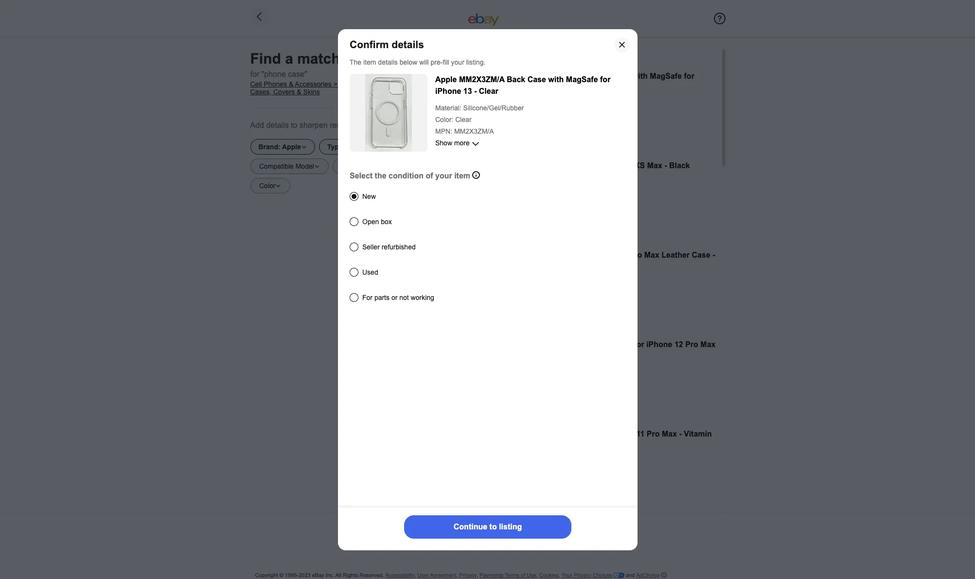 Task type: describe. For each thing, give the bounding box(es) containing it.
for parts or not working
[[362, 294, 434, 302]]

cases,
[[250, 88, 272, 96]]

xs
[[635, 162, 645, 170]]

case inside apple silicone case for iphone 11 pro max - vitamin c
[[575, 430, 594, 439]]

used
[[362, 268, 378, 276]]

apple leather case for iphone xs max - black
[[520, 162, 691, 170]]

below
[[400, 58, 417, 66]]

rights
[[343, 573, 358, 579]]

baltic
[[520, 263, 541, 271]]

apple inside the confirm details dialog
[[435, 75, 457, 83]]

seller refurbished
[[362, 243, 416, 251]]

for inside apple leather case for iphone xs max - black button
[[594, 162, 605, 170]]

mm2x3zm/a up material: silicone/gel/rubber
[[543, 72, 589, 80]]

copyright
[[255, 573, 278, 579]]

1 , from the left
[[415, 573, 416, 579]]

mpn:
[[435, 127, 452, 135]]

with inside the confirm details dialog
[[548, 75, 564, 83]]

case inside apple mhkm3zm/a back case for iphone 12 pro max - black
[[614, 341, 632, 349]]

1995-
[[285, 573, 299, 579]]

refurbished
[[382, 243, 416, 251]]

confirm
[[350, 39, 389, 50]]

payments terms of use link
[[480, 573, 537, 579]]

1 horizontal spatial 13
[[548, 84, 556, 92]]

magsafe inside the confirm details dialog
[[566, 75, 598, 83]]

for
[[362, 294, 373, 302]]

material: for material: silicone/gel/rubber color: clear mpn: mm2x3zm/a show more
[[435, 104, 461, 112]]

case"
[[288, 70, 307, 78]]

confirm details
[[350, 39, 424, 50]]

your
[[562, 573, 573, 579]]

iphone inside apple silicone case for iphone 11 pro max - vitamin c
[[609, 430, 635, 439]]

select
[[350, 172, 373, 180]]

2 continue to listing button from the top
[[404, 521, 572, 543]]

ebay
[[312, 573, 324, 579]]

case inside apple mhkk3fe/a iphone 12 pro max leather case - baltic blue
[[692, 251, 711, 259]]

continue for continue to listing button in the confirm details dialog
[[454, 523, 487, 531]]

of inside the confirm details dialog
[[426, 172, 433, 180]]

listing for continue to listing button in the confirm details dialog
[[499, 523, 522, 531]]

to for continue to listing button in the confirm details dialog
[[490, 523, 497, 531]]

condition
[[389, 172, 424, 180]]

the inside dialog
[[375, 172, 386, 180]]

blue
[[543, 263, 560, 271]]

mhkk3fe/a
[[543, 251, 588, 259]]

phone
[[353, 80, 373, 88]]

the item details below will pre-fill your listing.
[[350, 58, 486, 66]]

2 , from the left
[[457, 573, 458, 579]]

apple inside apple mhkm3zm/a back case for iphone 12 pro max - black
[[520, 341, 541, 349]]

"phone
[[262, 70, 286, 78]]

continue to listing for second continue to listing button
[[457, 528, 519, 536]]

working
[[411, 294, 434, 302]]

1 horizontal spatial the
[[480, 50, 489, 58]]

more
[[454, 139, 470, 147]]

seller
[[362, 243, 380, 251]]

the
[[350, 58, 361, 66]]

skins
[[303, 88, 320, 96]]

parts
[[374, 294, 390, 302]]

pre-
[[431, 58, 443, 66]]

apple mhkm3zm/a back case for iphone 12 pro max - black button
[[434, 339, 718, 417]]

use
[[527, 573, 537, 579]]

0 vertical spatial your
[[451, 58, 464, 66]]

silicone
[[543, 430, 573, 439]]

for inside apple mhkm3zm/a back case for iphone 12 pro max - black
[[634, 341, 645, 349]]

top
[[434, 50, 445, 58]]

- inside apple mhkm3zm/a back case for iphone 12 pro max - black
[[520, 352, 522, 361]]

details for confirm details
[[392, 39, 424, 50]]

11
[[637, 430, 645, 439]]

details for add details to sharpen results
[[266, 121, 289, 129]]

accessibility
[[386, 573, 415, 579]]

apple inside apple silicone case for iphone 11 pro max - vitamin c
[[520, 430, 541, 439]]

1 vertical spatial details
[[378, 58, 398, 66]]

1 cell from the left
[[250, 80, 262, 88]]

open box
[[362, 218, 392, 226]]

back inside apple mhkm3zm/a back case for iphone 12 pro max - black
[[593, 341, 611, 349]]

continue to listing for continue to listing button in the confirm details dialog
[[454, 523, 522, 531]]

clear inside material: silicone/gel/rubber color: clear mpn: mm2x3zm/a show more
[[455, 116, 472, 123]]

- inside apple mhkk3fe/a iphone 12 pro max leather case - baltic blue
[[713, 251, 716, 259]]

box
[[381, 218, 392, 226]]

2023
[[299, 573, 311, 579]]

privacy link
[[460, 573, 477, 579]]

1 horizontal spatial magsafe
[[650, 72, 682, 80]]

- inside apple silicone case for iphone 11 pro max - vitamin c
[[680, 430, 682, 439]]

cookies link
[[540, 573, 559, 579]]

for inside the confirm details dialog
[[600, 75, 611, 83]]

select the condition of your item
[[350, 172, 470, 180]]

apple mhkk3fe/a iphone 12 pro max leather case - baltic blue button
[[434, 250, 718, 328]]

pro inside apple mhkk3fe/a iphone 12 pro max leather case - baltic blue
[[630, 251, 643, 259]]

apple inside apple mhkk3fe/a iphone 12 pro max leather case - baltic blue
[[520, 251, 541, 259]]

mm2x3zm/a inside material: silicone/gel/rubber color: clear mpn: mm2x3zm/a show more
[[454, 127, 494, 135]]

show
[[435, 139, 452, 147]]

mhkm3zm/a
[[543, 341, 591, 349]]

0 vertical spatial item
[[363, 58, 376, 66]]

inc.
[[326, 573, 335, 579]]

all
[[336, 573, 342, 579]]

- inside the confirm details dialog
[[474, 87, 477, 95]]

back up material: silicone/gel/rubber
[[591, 72, 610, 80]]

add details to sharpen results
[[250, 121, 353, 129]]

black inside apple mhkm3zm/a back case for iphone 12 pro max - black
[[524, 352, 545, 361]]

1 vertical spatial your
[[435, 172, 452, 180]]

1 horizontal spatial with
[[633, 72, 648, 80]]

match
[[297, 51, 340, 67]]

payments
[[480, 573, 504, 579]]

material: silicone/gel/rubber color: clear mpn: mm2x3zm/a show more
[[435, 104, 524, 147]]

fill
[[443, 58, 449, 66]]

apple silicone case for iphone 11 pro max - vitamin c button
[[434, 429, 718, 507]]

listing for second continue to listing button
[[499, 528, 519, 536]]

user agreement link
[[418, 573, 457, 579]]

cell phones & accessories > cell phone accessories > cases, covers & skins button
[[250, 80, 418, 96]]

find
[[250, 51, 281, 67]]

for inside apple silicone case for iphone 11 pro max - vitamin c
[[596, 430, 607, 439]]

and
[[626, 573, 635, 579]]

iphone inside apple mhkm3zm/a back case for iphone 12 pro max - black
[[647, 341, 673, 349]]

and adchoice
[[625, 573, 660, 579]]

0 horizontal spatial &
[[289, 80, 294, 88]]



Task type: locate. For each thing, give the bounding box(es) containing it.
12 inside apple mhkm3zm/a back case for iphone 12 pro max - black
[[675, 341, 684, 349]]

1 horizontal spatial silicone/gel/rubber
[[548, 101, 608, 109]]

material: for material: silicone/gel/rubber
[[520, 101, 546, 109]]

continue for second continue to listing button
[[457, 528, 488, 536]]

12 inside apple mhkk3fe/a iphone 12 pro max leather case - baltic blue
[[619, 251, 627, 259]]

details down confirm details
[[378, 58, 398, 66]]

apple mhkk3fe/a iphone 12 pro max leather case - baltic blue
[[520, 251, 716, 271]]

of right condition
[[426, 172, 433, 180]]

black down mhkm3zm/a
[[524, 352, 545, 361]]

, left your
[[559, 573, 561, 579]]

1 > from the left
[[334, 80, 338, 88]]

adchoice
[[637, 573, 660, 579]]

continue inside the confirm details dialog
[[454, 523, 487, 531]]

0 horizontal spatial of
[[426, 172, 433, 180]]

0 vertical spatial the
[[480, 50, 489, 58]]

1 horizontal spatial clear
[[479, 87, 499, 95]]

0 horizontal spatial 13
[[463, 87, 472, 95]]

0 horizontal spatial material:
[[435, 104, 461, 112]]

accessories down below
[[374, 80, 411, 88]]

2 vertical spatial pro
[[647, 430, 660, 439]]

apple mm2x3zm/a back case with magsafe for iphone 13 - clear inside the confirm details dialog
[[435, 75, 611, 95]]

2 accessories from the left
[[374, 80, 411, 88]]

1 horizontal spatial &
[[297, 88, 302, 96]]

0 horizontal spatial the
[[375, 172, 386, 180]]

0 horizontal spatial leather
[[543, 162, 571, 170]]

of left the use
[[521, 573, 526, 579]]

apple mhkm3zm/a back case for iphone 12 pro max - black
[[520, 341, 716, 361]]

apple leather case for iphone xs max - black button
[[434, 160, 718, 238]]

product
[[491, 50, 514, 58]]

of
[[426, 172, 433, 180], [521, 573, 526, 579]]

or
[[392, 294, 398, 302]]

0 horizontal spatial with
[[548, 75, 564, 83]]

continue to listing button
[[404, 516, 572, 539], [404, 521, 572, 543]]

details right add
[[266, 121, 289, 129]]

accessories down case"
[[295, 80, 332, 88]]

1 vertical spatial of
[[521, 573, 526, 579]]

, left the cookies on the right of the page
[[537, 573, 538, 579]]

will
[[419, 58, 429, 66]]

from
[[464, 50, 478, 58]]

>
[[334, 80, 338, 88], [413, 80, 417, 88]]

listing.
[[466, 58, 486, 66]]

iphone inside the confirm details dialog
[[435, 87, 461, 95]]

0 vertical spatial details
[[392, 39, 424, 50]]

privacy
[[460, 573, 477, 579], [574, 573, 592, 579]]

1 continue to listing button from the top
[[404, 516, 572, 539]]

vitamin
[[684, 430, 712, 439]]

open
[[362, 218, 379, 226]]

black right xs
[[670, 162, 691, 170]]

1 vertical spatial item
[[454, 172, 470, 180]]

apple mm2x3zm/a back case with magsafe for iphone 13 - clear
[[520, 72, 695, 92], [435, 75, 611, 95]]

clear
[[563, 84, 583, 92], [479, 87, 499, 95], [455, 116, 472, 123]]

5 , from the left
[[559, 573, 561, 579]]

pro inside apple silicone case for iphone 11 pro max - vitamin c
[[647, 430, 660, 439]]

your down picks
[[451, 58, 464, 66]]

privacy left payments
[[460, 573, 477, 579]]

2 privacy from the left
[[574, 573, 592, 579]]

back inside the confirm details dialog
[[507, 75, 526, 83]]

1 vertical spatial the
[[375, 172, 386, 180]]

pro
[[630, 251, 643, 259], [686, 341, 699, 349], [647, 430, 660, 439]]

cell
[[250, 80, 262, 88], [340, 80, 351, 88]]

agreement
[[430, 573, 457, 579]]

not
[[399, 294, 409, 302]]

0 vertical spatial pro
[[630, 251, 643, 259]]

leather inside apple mhkk3fe/a iphone 12 pro max leather case - baltic blue
[[662, 251, 690, 259]]

& down case"
[[289, 80, 294, 88]]

0 horizontal spatial >
[[334, 80, 338, 88]]

back down library
[[507, 75, 526, 83]]

, left privacy link
[[457, 573, 458, 579]]

2 > from the left
[[413, 80, 417, 88]]

1 horizontal spatial >
[[413, 80, 417, 88]]

item down more
[[454, 172, 470, 180]]

case inside the confirm details dialog
[[528, 75, 546, 83]]

listing inside the confirm details dialog
[[499, 523, 522, 531]]

details up below
[[392, 39, 424, 50]]

0 horizontal spatial accessories
[[295, 80, 332, 88]]

color:
[[435, 116, 454, 123]]

continue to listing inside the confirm details dialog
[[454, 523, 522, 531]]

1 accessories from the left
[[295, 80, 332, 88]]

max inside apple mhkm3zm/a back case for iphone 12 pro max - black
[[701, 341, 716, 349]]

show more button
[[435, 138, 480, 148]]

clear down listing.
[[479, 87, 499, 95]]

leather inside button
[[543, 162, 571, 170]]

copyright © 1995-2023 ebay inc. all rights reserved. accessibility , user agreement , privacy , payments terms of use , cookies , your privacy choices
[[255, 573, 613, 579]]

your down show on the top of the page
[[435, 172, 452, 180]]

max inside apple mhkk3fe/a iphone 12 pro max leather case - baltic blue
[[645, 251, 660, 259]]

material: silicone/gel/rubber
[[520, 101, 608, 109]]

2 listing from the top
[[499, 528, 519, 536]]

clear right color:
[[455, 116, 472, 123]]

1 horizontal spatial material:
[[520, 101, 546, 109]]

pro inside apple mhkm3zm/a back case for iphone 12 pro max - black
[[686, 341, 699, 349]]

clear up material: silicone/gel/rubber
[[563, 84, 583, 92]]

continue to listing
[[454, 523, 522, 531], [457, 528, 519, 536]]

apple
[[520, 72, 541, 80], [435, 75, 457, 83], [520, 162, 541, 170], [520, 251, 541, 259], [520, 341, 541, 349], [520, 430, 541, 439]]

apple silicone case for iphone 11 pro max - vitamin c
[[520, 430, 712, 450]]

phones
[[264, 80, 287, 88]]

0 horizontal spatial pro
[[630, 251, 643, 259]]

& left skins
[[297, 88, 302, 96]]

confirm details dialog
[[0, 0, 976, 580]]

silicone/gel/rubber
[[548, 101, 608, 109], [463, 104, 524, 112]]

top picks from the product library
[[434, 50, 534, 58]]

1 vertical spatial black
[[524, 352, 545, 361]]

cell left phones
[[250, 80, 262, 88]]

0 horizontal spatial item
[[363, 58, 376, 66]]

back right mhkm3zm/a
[[593, 341, 611, 349]]

1 horizontal spatial pro
[[647, 430, 660, 439]]

1 vertical spatial leather
[[662, 251, 690, 259]]

silicone/gel/rubber for material: silicone/gel/rubber
[[548, 101, 608, 109]]

1 horizontal spatial privacy
[[574, 573, 592, 579]]

silicone/gel/rubber for material: silicone/gel/rubber color: clear mpn: mm2x3zm/a show more
[[463, 104, 524, 112]]

max
[[648, 162, 663, 170], [645, 251, 660, 259], [701, 341, 716, 349], [662, 430, 678, 439]]

results
[[330, 121, 353, 129]]

adchoice link
[[637, 572, 667, 579]]

1 vertical spatial pro
[[686, 341, 699, 349]]

2 horizontal spatial clear
[[563, 84, 583, 92]]

add
[[250, 121, 264, 129]]

covers
[[274, 88, 295, 96]]

1 horizontal spatial leather
[[662, 251, 690, 259]]

to
[[291, 121, 298, 129], [490, 523, 497, 531], [490, 528, 497, 536]]

the up listing.
[[480, 50, 489, 58]]

library
[[516, 50, 534, 58]]

black
[[670, 162, 691, 170], [524, 352, 545, 361]]

material: inside material: silicone/gel/rubber color: clear mpn: mm2x3zm/a show more
[[435, 104, 461, 112]]

,
[[415, 573, 416, 579], [457, 573, 458, 579], [477, 573, 479, 579], [537, 573, 538, 579], [559, 573, 561, 579]]

2 cell from the left
[[340, 80, 351, 88]]

3 , from the left
[[477, 573, 479, 579]]

picks
[[447, 50, 462, 58]]

user
[[418, 573, 429, 579]]

your
[[451, 58, 464, 66], [435, 172, 452, 180]]

choices
[[593, 573, 613, 579]]

13 down listing.
[[463, 87, 472, 95]]

mm2x3zm/a up more
[[454, 127, 494, 135]]

0 horizontal spatial cell
[[250, 80, 262, 88]]

4 , from the left
[[537, 573, 538, 579]]

0 vertical spatial 12
[[619, 251, 627, 259]]

> down the item details below will pre-fill your listing. at left top
[[413, 80, 417, 88]]

1 horizontal spatial 12
[[675, 341, 684, 349]]

item right the
[[363, 58, 376, 66]]

, left payments
[[477, 573, 479, 579]]

1 privacy from the left
[[460, 573, 477, 579]]

the right select
[[375, 172, 386, 180]]

cell left phone
[[340, 80, 351, 88]]

0 horizontal spatial black
[[524, 352, 545, 361]]

0 vertical spatial black
[[670, 162, 691, 170]]

case
[[612, 72, 630, 80], [528, 75, 546, 83], [574, 162, 592, 170], [692, 251, 711, 259], [614, 341, 632, 349], [575, 430, 594, 439]]

13 up material: silicone/gel/rubber
[[548, 84, 556, 92]]

the
[[480, 50, 489, 58], [375, 172, 386, 180]]

0 horizontal spatial clear
[[455, 116, 472, 123]]

13 inside "apple mm2x3zm/a back case with magsafe for iphone 13 - clear"
[[463, 87, 472, 95]]

0 horizontal spatial privacy
[[460, 573, 477, 579]]

1 horizontal spatial item
[[454, 172, 470, 180]]

1 horizontal spatial cell
[[340, 80, 351, 88]]

iphone inside apple mhkk3fe/a iphone 12 pro max leather case - baltic blue
[[591, 251, 617, 259]]

2 horizontal spatial pro
[[686, 341, 699, 349]]

1 vertical spatial 12
[[675, 341, 684, 349]]

new
[[362, 193, 376, 200]]

mm2x3zm/a down listing.
[[459, 75, 505, 83]]

max inside apple silicone case for iphone 11 pro max - vitamin c
[[662, 430, 678, 439]]

1 horizontal spatial of
[[521, 573, 526, 579]]

terms
[[505, 573, 520, 579]]

1 listing from the top
[[499, 523, 522, 531]]

privacy right your
[[574, 573, 592, 579]]

0 horizontal spatial silicone/gel/rubber
[[463, 104, 524, 112]]

12
[[619, 251, 627, 259], [675, 341, 684, 349]]

0 horizontal spatial magsafe
[[566, 75, 598, 83]]

c
[[520, 442, 525, 450]]

1 horizontal spatial accessories
[[374, 80, 411, 88]]

to for second continue to listing button
[[490, 528, 497, 536]]

2 vertical spatial details
[[266, 121, 289, 129]]

0 vertical spatial leather
[[543, 162, 571, 170]]

to inside the confirm details dialog
[[490, 523, 497, 531]]

> right skins
[[334, 80, 338, 88]]

sharpen
[[300, 121, 328, 129]]

, left user at the bottom of the page
[[415, 573, 416, 579]]

for inside find a match for "phone case" cell phones & accessories > cell phone accessories > cases, covers & skins
[[250, 70, 259, 78]]

details
[[392, 39, 424, 50], [378, 58, 398, 66], [266, 121, 289, 129]]

continue to listing button inside the confirm details dialog
[[404, 516, 572, 539]]

your privacy choices link
[[562, 573, 625, 579]]

0 vertical spatial of
[[426, 172, 433, 180]]

©
[[280, 573, 284, 579]]

find a match for "phone case" cell phones & accessories > cell phone accessories > cases, covers & skins
[[250, 51, 417, 96]]

1 horizontal spatial black
[[670, 162, 691, 170]]

cookies
[[540, 573, 559, 579]]

a
[[285, 51, 293, 67]]

silicone/gel/rubber inside material: silicone/gel/rubber color: clear mpn: mm2x3zm/a show more
[[463, 104, 524, 112]]

reserved.
[[360, 573, 384, 579]]

0 horizontal spatial 12
[[619, 251, 627, 259]]



Task type: vqa. For each thing, say whether or not it's contained in the screenshot.
left Price
no



